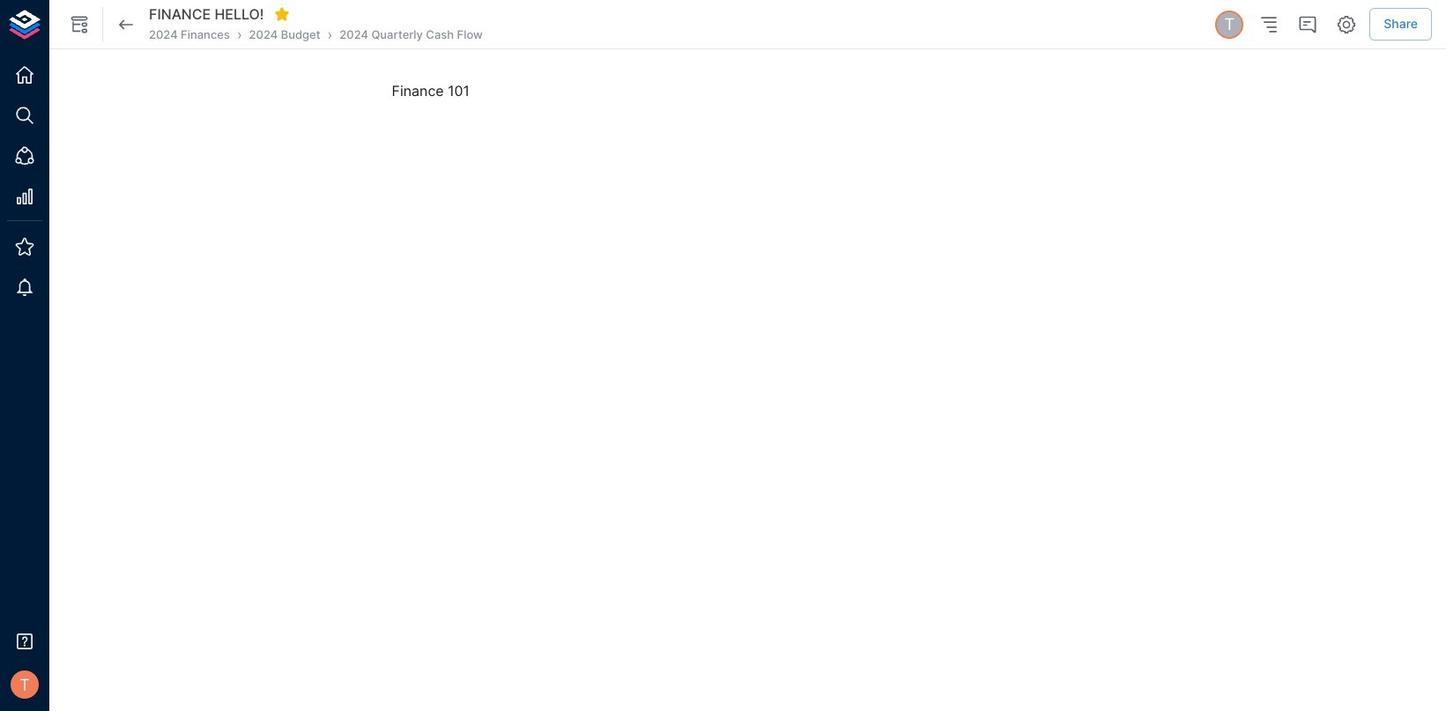 Task type: describe. For each thing, give the bounding box(es) containing it.
comments image
[[1298, 14, 1319, 35]]



Task type: locate. For each thing, give the bounding box(es) containing it.
table of contents image
[[1259, 14, 1280, 35]]

settings image
[[1336, 14, 1358, 35]]

remove favorite image
[[274, 6, 290, 22]]

go back image
[[115, 14, 137, 35]]

show wiki image
[[69, 14, 90, 35]]



Task type: vqa. For each thing, say whether or not it's contained in the screenshot.
Go Back image
yes



